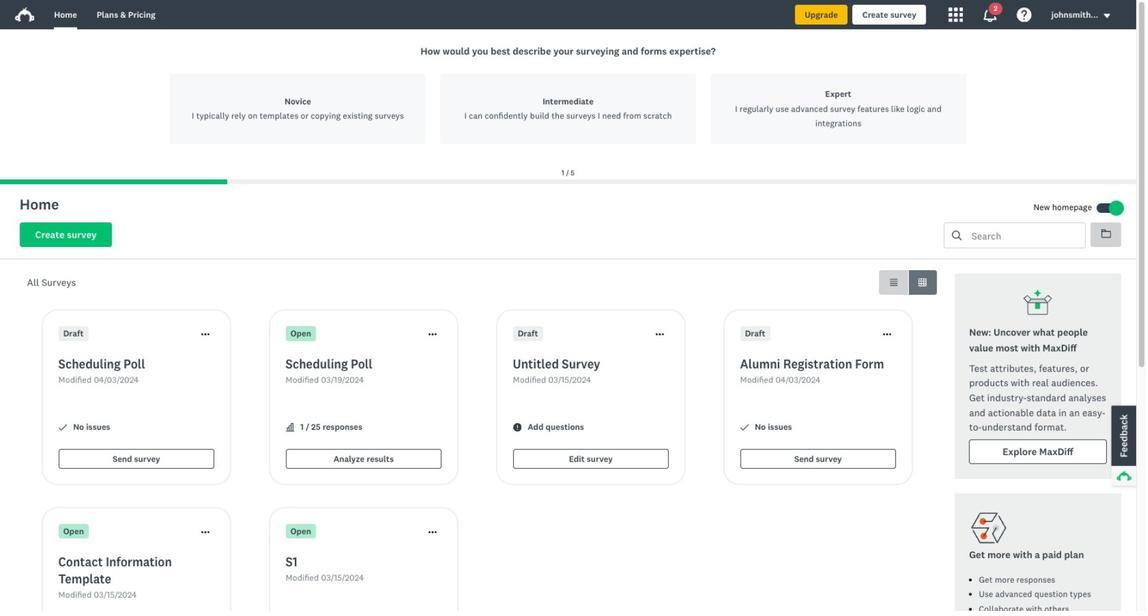 Task type: vqa. For each thing, say whether or not it's contained in the screenshot.
menu
no



Task type: describe. For each thing, give the bounding box(es) containing it.
response count image
[[286, 423, 294, 432]]

folders image
[[1102, 230, 1111, 238]]

2 brand logo image from the top
[[15, 7, 34, 22]]

warning image
[[513, 423, 522, 432]]

max diff icon image
[[1024, 289, 1053, 318]]

search image
[[952, 231, 962, 241]]

response based pricing icon image
[[970, 508, 1009, 548]]

help icon image
[[1017, 7, 1032, 22]]

folders image
[[1102, 229, 1111, 239]]

search image
[[952, 231, 962, 241]]

response count image
[[286, 423, 294, 432]]

no issues image
[[58, 423, 67, 432]]



Task type: locate. For each thing, give the bounding box(es) containing it.
dialog
[[0, 29, 1137, 185]]

notification center icon image
[[983, 7, 998, 22]]

brand logo image
[[15, 5, 34, 25], [15, 7, 34, 22]]

group
[[880, 270, 938, 295]]

1 brand logo image from the top
[[15, 5, 34, 25]]

dropdown arrow icon image
[[1104, 11, 1112, 20], [1105, 13, 1111, 18]]

Search text field
[[962, 224, 1085, 248]]

no issues image
[[740, 423, 749, 432]]

products icon image
[[949, 7, 963, 22], [949, 7, 963, 22]]



